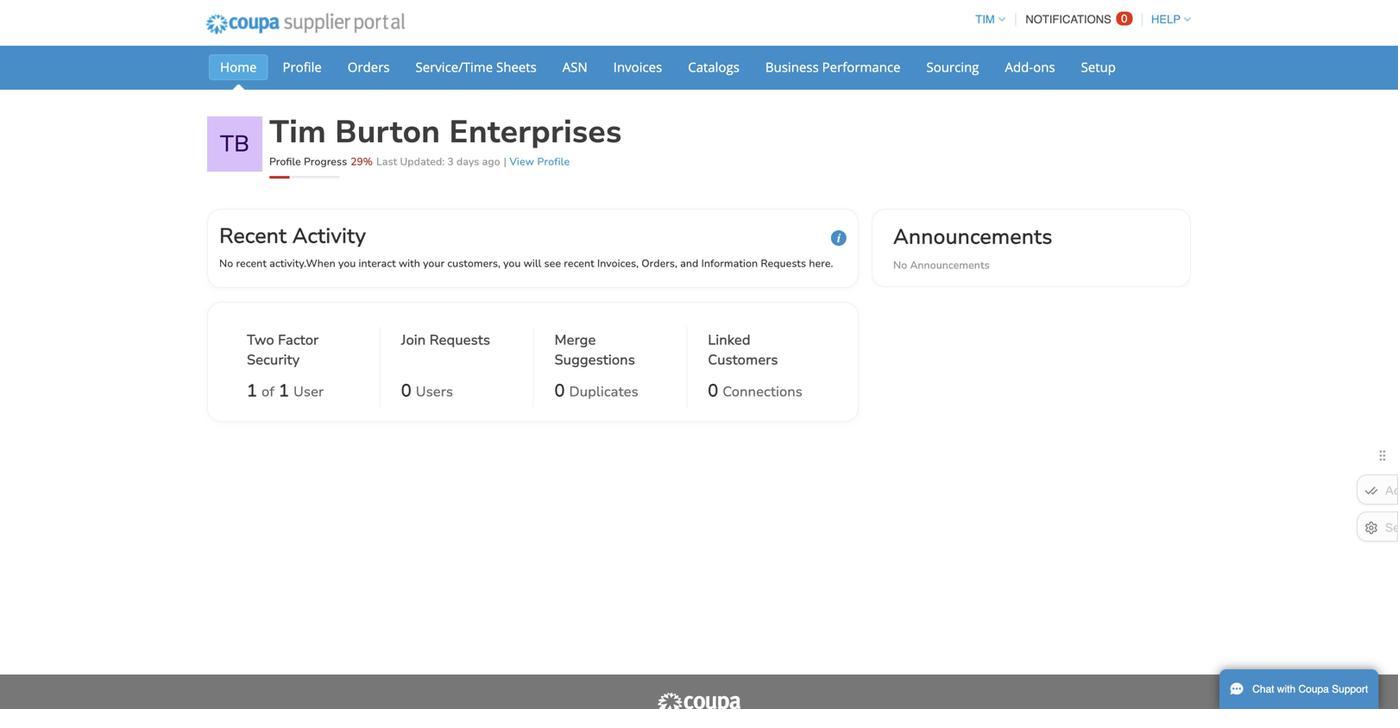 Task type: describe. For each thing, give the bounding box(es) containing it.
updated:
[[400, 155, 445, 169]]

business
[[766, 58, 819, 76]]

performance
[[823, 58, 901, 76]]

coupa
[[1299, 684, 1330, 696]]

of
[[262, 383, 275, 402]]

will
[[524, 257, 542, 271]]

profile right 'home'
[[283, 58, 322, 76]]

0 horizontal spatial coupa supplier portal image
[[194, 3, 417, 46]]

tb
[[220, 129, 250, 159]]

sheets
[[496, 58, 537, 76]]

2 you from the left
[[503, 257, 521, 271]]

view profile link
[[510, 155, 570, 169]]

profile link
[[272, 54, 333, 80]]

ons
[[1034, 58, 1056, 76]]

asn
[[563, 58, 588, 76]]

29%
[[351, 155, 373, 169]]

tim link
[[968, 13, 1006, 26]]

join requests
[[401, 331, 490, 350]]

0 users
[[401, 380, 453, 403]]

notifications 0
[[1026, 12, 1128, 26]]

orders
[[348, 58, 390, 76]]

orders,
[[642, 257, 678, 271]]

no recent activity. when you interact with your customers, you will see recent invoices, orders, and information requests here.
[[219, 257, 834, 271]]

1 you from the left
[[338, 257, 356, 271]]

no inside announcements no announcements
[[894, 259, 908, 272]]

setup link
[[1070, 54, 1128, 80]]

merge
[[555, 331, 596, 350]]

your
[[423, 257, 445, 271]]

interact
[[359, 257, 396, 271]]

profile right view
[[537, 155, 570, 169]]

sourcing
[[927, 58, 980, 76]]

setup
[[1082, 58, 1116, 76]]

recent activity
[[219, 222, 366, 250]]

0 vertical spatial with
[[399, 257, 420, 271]]

business performance
[[766, 58, 901, 76]]

linked customers link
[[708, 331, 819, 374]]

orders link
[[337, 54, 401, 80]]

customers
[[708, 351, 778, 370]]

1 of 1 user
[[247, 380, 324, 403]]

with inside chat with coupa support button
[[1278, 684, 1296, 696]]

join
[[401, 331, 426, 350]]

connections
[[723, 383, 803, 402]]

merge suggestions link
[[555, 331, 666, 374]]

|
[[504, 155, 507, 169]]

linked
[[708, 331, 751, 350]]

suggestions
[[555, 351, 635, 370]]

0 duplicates
[[555, 380, 639, 403]]

invoices
[[614, 58, 662, 76]]

duplicates
[[569, 383, 639, 402]]

last
[[376, 155, 397, 169]]

when
[[306, 257, 336, 271]]

announcements no announcements
[[894, 223, 1053, 272]]

information
[[702, 257, 758, 271]]

add-
[[1006, 58, 1034, 76]]

0 for 0 connections
[[708, 380, 719, 403]]

join requests link
[[401, 331, 490, 374]]

enterprises
[[449, 111, 622, 153]]

linked customers
[[708, 331, 778, 370]]

0 for 0 duplicates
[[555, 380, 565, 403]]

tb image
[[207, 117, 262, 172]]

and
[[681, 257, 699, 271]]

invoices link
[[603, 54, 674, 80]]

factor
[[278, 331, 319, 350]]

additional information image
[[832, 231, 847, 246]]

service/time sheets
[[416, 58, 537, 76]]

announcements inside announcements no announcements
[[910, 259, 990, 272]]



Task type: vqa. For each thing, say whether or not it's contained in the screenshot.
3
yes



Task type: locate. For each thing, give the bounding box(es) containing it.
3
[[448, 155, 454, 169]]

tim up the progress
[[269, 111, 326, 153]]

0 vertical spatial tim
[[976, 13, 995, 26]]

recent
[[219, 222, 287, 250]]

invoices,
[[597, 257, 639, 271]]

with left your
[[399, 257, 420, 271]]

tim burton enterprises profile progress 29% last updated: 3 days ago | view profile
[[269, 111, 622, 169]]

0 horizontal spatial recent
[[236, 257, 267, 271]]

1 horizontal spatial 1
[[279, 380, 289, 403]]

0 horizontal spatial you
[[338, 257, 356, 271]]

users
[[416, 383, 453, 402]]

service/time
[[416, 58, 493, 76]]

activity.
[[270, 257, 306, 271]]

tim for tim burton enterprises profile progress 29% last updated: 3 days ago | view profile
[[269, 111, 326, 153]]

0 left help
[[1122, 12, 1128, 25]]

days
[[457, 155, 479, 169]]

1 recent from the left
[[236, 257, 267, 271]]

no down recent
[[219, 257, 233, 271]]

view
[[510, 155, 535, 169]]

profile left the progress
[[269, 155, 301, 169]]

0 vertical spatial announcements
[[894, 223, 1053, 251]]

0 left duplicates
[[555, 380, 565, 403]]

home link
[[209, 54, 268, 80]]

requests right join
[[430, 331, 490, 350]]

business performance link
[[755, 54, 912, 80]]

user
[[294, 383, 324, 402]]

two factor security
[[247, 331, 319, 370]]

1 right of
[[279, 380, 289, 403]]

0 left the users
[[401, 380, 412, 403]]

0 vertical spatial requests
[[761, 257, 807, 271]]

requests left here.
[[761, 257, 807, 271]]

0 horizontal spatial tim
[[269, 111, 326, 153]]

help link
[[1144, 13, 1192, 26]]

you
[[338, 257, 356, 271], [503, 257, 521, 271]]

coupa supplier portal image
[[194, 3, 417, 46], [656, 693, 743, 710]]

no right here.
[[894, 259, 908, 272]]

navigation containing notifications 0
[[968, 3, 1192, 36]]

add-ons link
[[994, 54, 1067, 80]]

merge suggestions
[[555, 331, 635, 370]]

with
[[399, 257, 420, 271], [1278, 684, 1296, 696]]

you left will
[[503, 257, 521, 271]]

chat with coupa support
[[1253, 684, 1369, 696]]

1 vertical spatial coupa supplier portal image
[[656, 693, 743, 710]]

burton
[[335, 111, 441, 153]]

tim inside the tim burton enterprises profile progress 29% last updated: 3 days ago | view profile
[[269, 111, 326, 153]]

support
[[1333, 684, 1369, 696]]

tim up sourcing
[[976, 13, 995, 26]]

chat
[[1253, 684, 1275, 696]]

1 horizontal spatial tim
[[976, 13, 995, 26]]

progress
[[304, 155, 347, 169]]

two
[[247, 331, 274, 350]]

sourcing link
[[916, 54, 991, 80]]

two factor security link
[[247, 331, 359, 374]]

profile
[[283, 58, 322, 76], [269, 155, 301, 169], [537, 155, 570, 169]]

1 horizontal spatial requests
[[761, 257, 807, 271]]

1 left of
[[247, 380, 257, 403]]

1 1 from the left
[[247, 380, 257, 403]]

0 horizontal spatial no
[[219, 257, 233, 271]]

1 vertical spatial requests
[[430, 331, 490, 350]]

0
[[1122, 12, 1128, 25], [401, 380, 412, 403], [555, 380, 565, 403], [708, 380, 719, 403]]

1 vertical spatial tim
[[269, 111, 326, 153]]

ago
[[482, 155, 500, 169]]

tim for tim
[[976, 13, 995, 26]]

no
[[219, 257, 233, 271], [894, 259, 908, 272]]

1 horizontal spatial no
[[894, 259, 908, 272]]

2 recent from the left
[[564, 257, 595, 271]]

catalogs link
[[677, 54, 751, 80]]

help
[[1152, 13, 1181, 26]]

0 down customers on the right
[[708, 380, 719, 403]]

1 horizontal spatial you
[[503, 257, 521, 271]]

announcements
[[894, 223, 1053, 251], [910, 259, 990, 272]]

with right chat
[[1278, 684, 1296, 696]]

customers,
[[448, 257, 501, 271]]

catalogs
[[688, 58, 740, 76]]

home
[[220, 58, 257, 76]]

chat with coupa support button
[[1220, 670, 1379, 710]]

notifications
[[1026, 13, 1112, 26]]

requests
[[761, 257, 807, 271], [430, 331, 490, 350]]

1 horizontal spatial recent
[[564, 257, 595, 271]]

2 1 from the left
[[279, 380, 289, 403]]

add-ons
[[1006, 58, 1056, 76]]

1 vertical spatial announcements
[[910, 259, 990, 272]]

activity
[[292, 222, 366, 250]]

1 horizontal spatial with
[[1278, 684, 1296, 696]]

0 horizontal spatial requests
[[430, 331, 490, 350]]

0 for 0 users
[[401, 380, 412, 403]]

0 horizontal spatial with
[[399, 257, 420, 271]]

service/time sheets link
[[405, 54, 548, 80]]

1 horizontal spatial coupa supplier portal image
[[656, 693, 743, 710]]

0 connections
[[708, 380, 803, 403]]

you right when
[[338, 257, 356, 271]]

security
[[247, 351, 300, 370]]

here.
[[809, 257, 834, 271]]

1 vertical spatial with
[[1278, 684, 1296, 696]]

recent down recent
[[236, 257, 267, 271]]

recent right see
[[564, 257, 595, 271]]

navigation
[[968, 3, 1192, 36]]

0 horizontal spatial 1
[[247, 380, 257, 403]]

see
[[544, 257, 561, 271]]

0 vertical spatial coupa supplier portal image
[[194, 3, 417, 46]]

asn link
[[552, 54, 599, 80]]

recent
[[236, 257, 267, 271], [564, 257, 595, 271]]

0 inside notifications 0
[[1122, 12, 1128, 25]]



